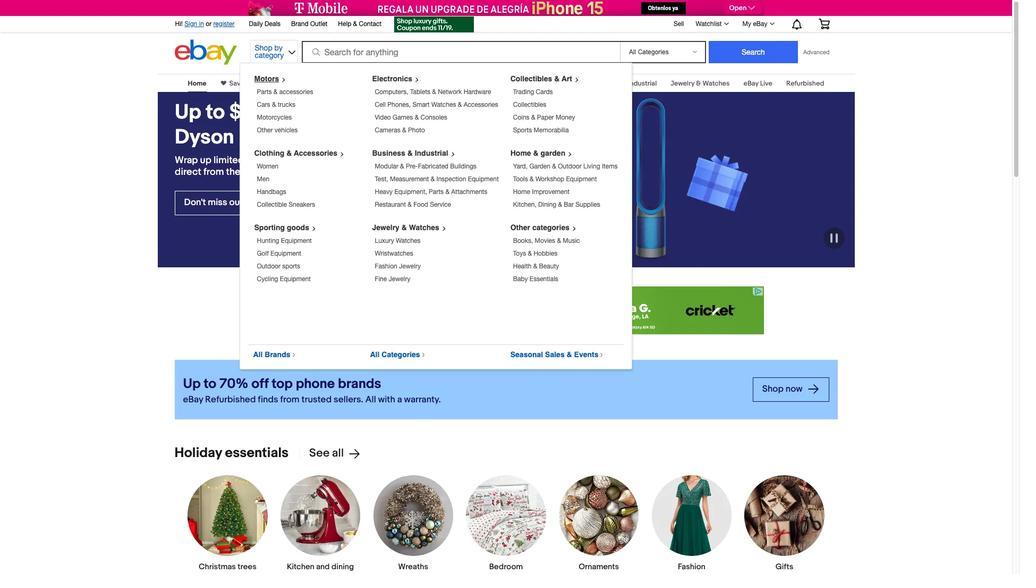 Task type: vqa. For each thing, say whether or not it's contained in the screenshot.


Task type: describe. For each thing, give the bounding box(es) containing it.
measurement
[[390, 175, 429, 183]]

and
[[316, 562, 330, 572]]

account navigation
[[169, 13, 838, 34]]

all for all brands
[[253, 350, 263, 359]]

outdoor inside hunting equipment golf equipment outdoor sports cycling equipment
[[257, 263, 281, 270]]

all inside up to 70% off top phone brands ebay refurbished finds from trusted sellers. all with a warranty.
[[366, 395, 376, 405]]

modular & pre-fabricated buildings link
[[375, 163, 477, 170]]

essentials
[[225, 445, 289, 462]]

paper
[[538, 114, 554, 121]]

parts inside parts & accessories cars & trucks motorcycles other vehicles
[[257, 88, 272, 96]]

trucks
[[278, 101, 296, 108]]

0 horizontal spatial accessories
[[294, 149, 338, 157]]

1 vertical spatial ebay
[[744, 79, 759, 88]]

my ebay link
[[737, 18, 780, 30]]

shop by category button
[[250, 40, 298, 62]]

open button
[[726, 2, 762, 14]]

accessories inside computers, tablets & network hardware cell phones, smart watches & accessories video games & consoles cameras & photo
[[464, 101, 499, 108]]

computers, tablets & network hardware cell phones, smart watches & accessories video games & consoles cameras & photo
[[375, 88, 499, 134]]

shop now link
[[753, 378, 830, 402]]

equipment down goods
[[281, 237, 312, 245]]

ebay inside "my ebay" link
[[754, 20, 768, 28]]

vehicles
[[275, 127, 298, 134]]

to for 70%
[[204, 376, 217, 392]]

0 vertical spatial business & industrial link
[[593, 79, 657, 88]]

direct
[[175, 166, 201, 178]]

trusted
[[302, 395, 332, 405]]

live
[[761, 79, 773, 88]]

living
[[584, 163, 601, 170]]

books,
[[514, 237, 534, 245]]

christmas
[[199, 562, 236, 572]]

$350
[[229, 100, 279, 125]]

art
[[562, 74, 573, 83]]

to for $350
[[206, 100, 225, 125]]

hi!
[[175, 20, 183, 28]]

wreaths link
[[373, 475, 454, 572]]

& inside "help & contact" link
[[353, 20, 357, 28]]

help
[[338, 20, 352, 28]]

handbags link
[[257, 188, 287, 196]]

jewelry & watches for topmost jewelry & watches "link"
[[671, 79, 730, 88]]

from inside up to $350 off dyson wrap up limited-time holiday deals direct from the brand.
[[203, 166, 224, 178]]

advanced link
[[799, 41, 836, 63]]

garden inside up to $350 off dyson main content
[[426, 79, 450, 88]]

outdoor sports link
[[257, 263, 300, 270]]

cell
[[375, 101, 386, 108]]

advanced
[[804, 49, 830, 55]]

movies
[[535, 237, 556, 245]]

watches down food
[[409, 223, 440, 232]]

home inside 'yard, garden & outdoor living items tools & workshop equipment home improvement kitchen, dining & bar supplies'
[[514, 188, 531, 196]]

equipment,
[[395, 188, 427, 196]]

0 vertical spatial refurbished
[[787, 79, 825, 88]]

bedroom
[[490, 562, 523, 572]]

up to $350 off dyson link
[[175, 100, 351, 150]]

toys link
[[501, 79, 515, 88]]

1 horizontal spatial collectibles link
[[514, 101, 547, 108]]

fine jewelry link
[[375, 275, 411, 283]]

jewelry & watches for bottom jewelry & watches "link"
[[372, 223, 440, 232]]

fine
[[375, 275, 387, 283]]

hunting
[[257, 237, 279, 245]]

motorcycles link
[[257, 114, 292, 121]]

fashion link
[[652, 475, 733, 572]]

top
[[272, 376, 293, 392]]

sporting goods
[[529, 79, 579, 88]]

0 horizontal spatial business & industrial link
[[372, 149, 460, 157]]

wristwatches
[[375, 250, 414, 257]]

up for up to 70% off top phone brands
[[183, 376, 201, 392]]

don't miss out
[[184, 197, 245, 208]]

food
[[414, 201, 429, 208]]

fashion inside up to $350 off dyson main content
[[678, 562, 706, 572]]

parts & accessories link
[[257, 88, 313, 96]]

your shopping cart image
[[819, 19, 831, 29]]

ebay live
[[744, 79, 773, 88]]

cameras & photo link
[[375, 127, 425, 134]]

don't miss out link
[[175, 191, 270, 215]]

supplies
[[576, 201, 601, 208]]

shop now
[[763, 384, 805, 395]]

toys inside up to $350 off dyson main content
[[501, 79, 515, 88]]

trading cards collectibles coins & paper money sports memorabilia
[[514, 88, 576, 134]]

1 vertical spatial jewelry & watches link
[[372, 223, 451, 232]]

hunting equipment golf equipment outdoor sports cycling equipment
[[257, 237, 312, 283]]

home improvement link
[[514, 188, 570, 196]]

sign in link
[[185, 20, 204, 28]]

industrial for the left business & industrial link
[[415, 149, 449, 157]]

restaurant
[[375, 201, 406, 208]]

all categories link
[[370, 350, 429, 359]]

outlet
[[310, 20, 328, 28]]

essentials
[[530, 275, 559, 283]]

events
[[575, 350, 599, 359]]

bedroom link
[[466, 475, 547, 572]]

0 vertical spatial jewelry & watches link
[[671, 79, 730, 88]]

refurbished inside up to 70% off top phone brands ebay refurbished finds from trusted sellers. all with a warranty.
[[205, 395, 256, 405]]

sellers.
[[334, 395, 364, 405]]

off for 70%
[[252, 376, 269, 392]]

buildings
[[451, 163, 477, 170]]

& inside trading cards collectibles coins & paper money sports memorabilia
[[532, 114, 536, 121]]

don't
[[184, 197, 206, 208]]

fashion inside luxury watches wristwatches fashion jewelry fine jewelry
[[375, 263, 398, 270]]

cycling equipment link
[[257, 275, 311, 283]]

business & industrial for the left business & industrial link
[[372, 149, 449, 157]]

hi! sign in or register
[[175, 20, 235, 28]]

categories
[[533, 223, 570, 232]]

holiday essentials link
[[175, 445, 289, 462]]

gifts link
[[745, 475, 826, 572]]

sales
[[546, 350, 565, 359]]

handbags
[[257, 188, 287, 196]]

yard,
[[514, 163, 528, 170]]

phones,
[[388, 101, 411, 108]]

watchlist link
[[690, 18, 734, 30]]

deals
[[303, 155, 327, 166]]

women
[[257, 163, 279, 170]]

or
[[206, 20, 212, 28]]

improvement
[[532, 188, 570, 196]]

wristwatches link
[[375, 250, 414, 257]]

collectibles for collectibles & art
[[511, 74, 553, 83]]

by
[[275, 44, 283, 52]]

home for home
[[188, 79, 207, 88]]

1 vertical spatial business
[[372, 149, 406, 157]]

service
[[430, 201, 452, 208]]

motors inside up to $350 off dyson main content
[[263, 79, 285, 88]]

sporting for sporting goods
[[254, 223, 285, 232]]

parts inside modular & pre-fabricated buildings test, measurement & inspection equipment heavy equipment, parts & attachments restaurant & food service
[[429, 188, 444, 196]]



Task type: locate. For each thing, give the bounding box(es) containing it.
watches down network on the left of page
[[432, 101, 456, 108]]

1 horizontal spatial industrial
[[629, 79, 657, 88]]

watches inside luxury watches wristwatches fashion jewelry fine jewelry
[[396, 237, 421, 245]]

1 vertical spatial business & industrial link
[[372, 149, 460, 157]]

sporting goods link
[[254, 223, 321, 232]]

1 horizontal spatial refurbished
[[787, 79, 825, 88]]

all for all categories
[[370, 350, 380, 359]]

all left with
[[366, 395, 376, 405]]

brand
[[291, 20, 309, 28]]

0 vertical spatial parts
[[257, 88, 272, 96]]

open
[[730, 4, 747, 12]]

outdoor up cycling at the top left
[[257, 263, 281, 270]]

garden down home & garden
[[530, 163, 551, 170]]

collectibles inside up to $350 off dyson main content
[[347, 79, 386, 88]]

sell
[[674, 20, 685, 27]]

industrial for topmost business & industrial link
[[629, 79, 657, 88]]

0 vertical spatial business
[[593, 79, 621, 88]]

outdoor inside 'yard, garden & outdoor living items tools & workshop equipment home improvement kitchen, dining & bar supplies'
[[558, 163, 582, 170]]

up to $350 off dyson main content
[[0, 68, 1013, 574]]

daily deals link
[[249, 19, 281, 30]]

0 horizontal spatial jewelry & watches
[[372, 223, 440, 232]]

0 horizontal spatial garden
[[426, 79, 450, 88]]

equipment down hunting equipment link at the left top
[[271, 250, 302, 257]]

accessories down hardware
[[464, 101, 499, 108]]

toys inside books, movies & music toys & hobbies health & beauty baby essentials
[[514, 250, 527, 257]]

business inside up to $350 off dyson main content
[[593, 79, 621, 88]]

sporting up 'hunting'
[[254, 223, 285, 232]]

1 horizontal spatial outdoor
[[558, 163, 582, 170]]

from down 'top'
[[280, 395, 300, 405]]

0 vertical spatial to
[[206, 100, 225, 125]]

other categories
[[511, 223, 570, 232]]

shop left "by"
[[255, 44, 273, 52]]

sports
[[283, 263, 300, 270]]

banner containing shop by category
[[169, 13, 838, 370]]

business right goods
[[593, 79, 621, 88]]

0 vertical spatial garden
[[426, 79, 450, 88]]

watches left ebay live "link"
[[703, 79, 730, 88]]

seasonal sales & events
[[511, 350, 599, 359]]

equipment down living
[[567, 175, 597, 183]]

1 vertical spatial garden
[[530, 163, 551, 170]]

games
[[393, 114, 413, 121]]

equipment up attachments
[[468, 175, 499, 183]]

from
[[203, 166, 224, 178], [280, 395, 300, 405]]

sporting inside banner
[[254, 223, 285, 232]]

0 vertical spatial sporting
[[529, 79, 556, 88]]

money
[[556, 114, 576, 121]]

1 horizontal spatial shop
[[763, 384, 784, 395]]

modular & pre-fabricated buildings test, measurement & inspection equipment heavy equipment, parts & attachments restaurant & food service
[[375, 163, 499, 208]]

brand outlet
[[291, 20, 328, 28]]

1 horizontal spatial parts
[[429, 188, 444, 196]]

0 vertical spatial fashion
[[375, 263, 398, 270]]

ebay inside up to 70% off top phone brands ebay refurbished finds from trusted sellers. all with a warranty.
[[183, 395, 203, 405]]

category
[[255, 51, 284, 60]]

luxury
[[375, 237, 394, 245]]

attachments
[[452, 188, 488, 196]]

0 vertical spatial jewelry & watches
[[671, 79, 730, 88]]

collectible sneakers link
[[257, 201, 315, 208]]

1 vertical spatial parts
[[429, 188, 444, 196]]

sports memorabilia link
[[514, 127, 569, 134]]

2 advertisement region from the top
[[249, 287, 764, 334]]

watches inside up to $350 off dyson main content
[[703, 79, 730, 88]]

sports
[[514, 127, 532, 134]]

collectible
[[257, 201, 287, 208]]

home up tablets
[[399, 79, 418, 88]]

off up finds
[[252, 376, 269, 392]]

collectibles link down trading cards link
[[514, 101, 547, 108]]

warranty.
[[404, 395, 441, 405]]

workshop
[[536, 175, 565, 183]]

sporting for sporting goods
[[529, 79, 556, 88]]

0 horizontal spatial business
[[372, 149, 406, 157]]

advertisement region inside up to $350 off dyson main content
[[249, 287, 764, 334]]

business & industrial
[[593, 79, 657, 88], [372, 149, 449, 157]]

sign
[[185, 20, 197, 28]]

tablets
[[410, 88, 431, 96]]

1 horizontal spatial from
[[280, 395, 300, 405]]

1 vertical spatial to
[[204, 376, 217, 392]]

all brands
[[253, 350, 291, 359]]

up for up to $350 off dyson
[[175, 100, 201, 125]]

shop for shop by category
[[255, 44, 273, 52]]

shop inside up to $350 off dyson main content
[[763, 384, 784, 395]]

home for home & garden
[[399, 79, 418, 88]]

modular
[[375, 163, 399, 170]]

equipment down sports
[[280, 275, 311, 283]]

from inside up to 70% off top phone brands ebay refurbished finds from trusted sellers. all with a warranty.
[[280, 395, 300, 405]]

1 vertical spatial business & industrial
[[372, 149, 449, 157]]

see all
[[310, 447, 344, 461]]

items
[[602, 163, 618, 170]]

fashion jewelry link
[[375, 263, 421, 270]]

to inside up to 70% off top phone brands ebay refurbished finds from trusted sellers. all with a warranty.
[[204, 376, 217, 392]]

shop for shop now
[[763, 384, 784, 395]]

sporting inside up to $350 off dyson main content
[[529, 79, 556, 88]]

0 horizontal spatial industrial
[[415, 149, 449, 157]]

collectibles link up cell
[[347, 79, 386, 88]]

up inside up to 70% off top phone brands ebay refurbished finds from trusted sellers. all with a warranty.
[[183, 376, 201, 392]]

equipment inside modular & pre-fabricated buildings test, measurement & inspection equipment heavy equipment, parts & attachments restaurant & food service
[[468, 175, 499, 183]]

1 horizontal spatial business
[[593, 79, 621, 88]]

0 horizontal spatial jewelry & watches link
[[372, 223, 451, 232]]

goods
[[287, 223, 309, 232]]

from down up
[[203, 166, 224, 178]]

1 vertical spatial accessories
[[294, 149, 338, 157]]

home & garden
[[511, 149, 566, 157]]

1 vertical spatial jewelry & watches
[[372, 223, 440, 232]]

christmas trees link
[[187, 475, 268, 572]]

garden up computers, tablets & network hardware link
[[426, 79, 450, 88]]

industrial
[[629, 79, 657, 88], [415, 149, 449, 157]]

1 horizontal spatial business & industrial link
[[593, 79, 657, 88]]

1 advertisement region from the top
[[249, 0, 764, 16]]

1 vertical spatial outdoor
[[257, 263, 281, 270]]

up inside up to $350 off dyson wrap up limited-time holiday deals direct from the brand.
[[175, 100, 201, 125]]

1 vertical spatial advertisement region
[[249, 287, 764, 334]]

business up modular
[[372, 149, 406, 157]]

collectibles up cell
[[347, 79, 386, 88]]

1 vertical spatial up
[[183, 376, 201, 392]]

0 vertical spatial off
[[283, 100, 309, 125]]

heavy
[[375, 188, 393, 196]]

to inside up to $350 off dyson wrap up limited-time holiday deals direct from the brand.
[[206, 100, 225, 125]]

1 horizontal spatial sporting
[[529, 79, 556, 88]]

kitchen and dining
[[287, 562, 354, 572]]

parts down test, measurement & inspection equipment link
[[429, 188, 444, 196]]

off inside up to $350 off dyson wrap up limited-time holiday deals direct from the brand.
[[283, 100, 309, 125]]

trading
[[514, 88, 535, 96]]

1 horizontal spatial business & industrial
[[593, 79, 657, 88]]

home down tools at the top of the page
[[514, 188, 531, 196]]

motors
[[254, 74, 279, 83], [263, 79, 285, 88]]

watches up the wristwatches link
[[396, 237, 421, 245]]

1 vertical spatial off
[[252, 376, 269, 392]]

up up wrap
[[175, 100, 201, 125]]

home for home & garden
[[511, 149, 532, 157]]

0 vertical spatial up
[[175, 100, 201, 125]]

1 vertical spatial collectibles link
[[514, 101, 547, 108]]

jewelry inside up to $350 off dyson main content
[[671, 79, 695, 88]]

daily deals
[[249, 20, 281, 28]]

gifts
[[776, 562, 794, 572]]

1 vertical spatial fashion
[[678, 562, 706, 572]]

health & beauty link
[[514, 263, 560, 270]]

0 horizontal spatial collectibles link
[[347, 79, 386, 88]]

off inside up to 70% off top phone brands ebay refurbished finds from trusted sellers. all with a warranty.
[[252, 376, 269, 392]]

beauty
[[540, 263, 560, 270]]

all left brands at bottom
[[253, 350, 263, 359]]

see
[[310, 447, 330, 461]]

kitchen
[[287, 562, 315, 572]]

jewelry & watches
[[671, 79, 730, 88], [372, 223, 440, 232]]

0 horizontal spatial off
[[252, 376, 269, 392]]

0 vertical spatial outdoor
[[558, 163, 582, 170]]

help & contact
[[338, 20, 382, 28]]

electronics link
[[372, 74, 424, 83]]

outdoor up the tools & workshop equipment link
[[558, 163, 582, 170]]

1 vertical spatial sporting
[[254, 223, 285, 232]]

shop left now
[[763, 384, 784, 395]]

0 vertical spatial other
[[257, 127, 273, 134]]

ebay
[[754, 20, 768, 28], [744, 79, 759, 88], [183, 395, 203, 405]]

0 horizontal spatial parts
[[257, 88, 272, 96]]

1 horizontal spatial off
[[283, 100, 309, 125]]

jewelry & watches inside up to $350 off dyson main content
[[671, 79, 730, 88]]

collectibles for the top "collectibles" 'link'
[[347, 79, 386, 88]]

none submit inside banner
[[709, 41, 799, 63]]

collectibles up trading cards link
[[511, 74, 553, 83]]

1 vertical spatial toys
[[514, 250, 527, 257]]

0 horizontal spatial business & industrial
[[372, 149, 449, 157]]

dyson
[[175, 125, 234, 150]]

0 vertical spatial from
[[203, 166, 224, 178]]

1 vertical spatial from
[[280, 395, 300, 405]]

home & garden
[[399, 79, 450, 88]]

other down motorcycles
[[257, 127, 273, 134]]

all
[[253, 350, 263, 359], [370, 350, 380, 359], [366, 395, 376, 405]]

advertisement region
[[249, 0, 764, 16], [249, 287, 764, 334]]

men
[[257, 175, 270, 183]]

0 horizontal spatial other
[[257, 127, 273, 134]]

1 horizontal spatial other
[[511, 223, 531, 232]]

0 horizontal spatial sporting
[[254, 223, 285, 232]]

memorabilia
[[534, 127, 569, 134]]

1 horizontal spatial garden
[[530, 163, 551, 170]]

to left $350
[[206, 100, 225, 125]]

out
[[229, 197, 243, 208]]

&
[[353, 20, 357, 28], [555, 74, 560, 83], [420, 79, 425, 88], [622, 79, 627, 88], [697, 79, 702, 88], [274, 88, 278, 96], [432, 88, 437, 96], [272, 101, 276, 108], [458, 101, 462, 108], [415, 114, 419, 121], [532, 114, 536, 121], [403, 127, 407, 134], [287, 149, 292, 157], [408, 149, 413, 157], [534, 149, 539, 157], [400, 163, 404, 170], [553, 163, 557, 170], [431, 175, 435, 183], [530, 175, 534, 183], [446, 188, 450, 196], [408, 201, 412, 208], [559, 201, 563, 208], [402, 223, 407, 232], [557, 237, 562, 245], [528, 250, 532, 257], [534, 263, 538, 270], [567, 350, 573, 359]]

0 vertical spatial business & industrial
[[593, 79, 657, 88]]

0 vertical spatial advertisement region
[[249, 0, 764, 16]]

inspection
[[437, 175, 467, 183]]

refurbished down advanced
[[787, 79, 825, 88]]

business & industrial for topmost business & industrial link
[[593, 79, 657, 88]]

cards
[[536, 88, 553, 96]]

0 horizontal spatial outdoor
[[257, 263, 281, 270]]

1 horizontal spatial jewelry & watches link
[[671, 79, 730, 88]]

in
[[199, 20, 204, 28]]

watches
[[703, 79, 730, 88], [432, 101, 456, 108], [409, 223, 440, 232], [396, 237, 421, 245]]

deals
[[265, 20, 281, 28]]

off up vehicles
[[283, 100, 309, 125]]

1 vertical spatial shop
[[763, 384, 784, 395]]

0 horizontal spatial from
[[203, 166, 224, 178]]

toys up health
[[514, 250, 527, 257]]

collectibles & art link
[[511, 74, 584, 83]]

shop inside shop by category
[[255, 44, 273, 52]]

industrial inside up to $350 off dyson main content
[[629, 79, 657, 88]]

sporting goods link
[[529, 79, 579, 88]]

jewelry & watches inside banner
[[372, 223, 440, 232]]

seasonal sales & events link
[[511, 350, 608, 359]]

off
[[283, 100, 309, 125], [252, 376, 269, 392]]

garden inside 'yard, garden & outdoor living items tools & workshop equipment home improvement kitchen, dining & bar supplies'
[[530, 163, 551, 170]]

all left categories
[[370, 350, 380, 359]]

0 vertical spatial ebay
[[754, 20, 768, 28]]

0 vertical spatial industrial
[[629, 79, 657, 88]]

trees
[[238, 562, 257, 572]]

all brands link
[[253, 350, 300, 359]]

network
[[438, 88, 462, 96]]

banner
[[169, 13, 838, 370]]

other categories link
[[511, 223, 581, 232]]

0 horizontal spatial refurbished
[[205, 395, 256, 405]]

0 horizontal spatial fashion
[[375, 263, 398, 270]]

business & industrial inside banner
[[372, 149, 449, 157]]

1 vertical spatial other
[[511, 223, 531, 232]]

consoles
[[421, 114, 448, 121]]

business & industrial inside up to $350 off dyson main content
[[593, 79, 657, 88]]

0 vertical spatial accessories
[[464, 101, 499, 108]]

to left 70%
[[204, 376, 217, 392]]

refurbished down 70%
[[205, 395, 256, 405]]

kitchen,
[[514, 201, 537, 208]]

tools & workshop equipment link
[[514, 175, 597, 183]]

sporting up cards
[[529, 79, 556, 88]]

1 horizontal spatial accessories
[[464, 101, 499, 108]]

toys up trading
[[501, 79, 515, 88]]

wrap
[[175, 155, 198, 166]]

other inside parts & accessories cars & trucks motorcycles other vehicles
[[257, 127, 273, 134]]

0 vertical spatial shop
[[255, 44, 273, 52]]

home up yard, on the top right of the page
[[511, 149, 532, 157]]

business & industrial link
[[593, 79, 657, 88], [372, 149, 460, 157]]

0 vertical spatial collectibles link
[[347, 79, 386, 88]]

video games & consoles link
[[375, 114, 448, 121]]

0 vertical spatial toys
[[501, 79, 515, 88]]

up
[[175, 100, 201, 125], [183, 376, 201, 392]]

accessories down vehicles
[[294, 149, 338, 157]]

up to $350 off dyson wrap up limited-time holiday deals direct from the brand.
[[175, 100, 327, 178]]

computers, tablets & network hardware link
[[375, 88, 492, 96]]

yard, garden & outdoor living items link
[[514, 163, 618, 170]]

watches inside computers, tablets & network hardware cell phones, smart watches & accessories video games & consoles cameras & photo
[[432, 101, 456, 108]]

0 horizontal spatial shop
[[255, 44, 273, 52]]

1 vertical spatial industrial
[[415, 149, 449, 157]]

my ebay
[[743, 20, 768, 28]]

other up books,
[[511, 223, 531, 232]]

1 horizontal spatial jewelry & watches
[[671, 79, 730, 88]]

yard, garden & outdoor living items tools & workshop equipment home improvement kitchen, dining & bar supplies
[[514, 163, 618, 208]]

1 vertical spatial refurbished
[[205, 395, 256, 405]]

goods
[[557, 79, 579, 88]]

up left 70%
[[183, 376, 201, 392]]

equipment inside 'yard, garden & outdoor living items tools & workshop equipment home improvement kitchen, dining & bar supplies'
[[567, 175, 597, 183]]

collectibles down trading cards link
[[514, 101, 547, 108]]

Search for anything text field
[[303, 42, 618, 62]]

collectibles inside trading cards collectibles coins & paper money sports memorabilia
[[514, 101, 547, 108]]

parts up cars
[[257, 88, 272, 96]]

get the coupon image
[[395, 16, 474, 32]]

1 horizontal spatial fashion
[[678, 562, 706, 572]]

industrial inside banner
[[415, 149, 449, 157]]

None submit
[[709, 41, 799, 63]]

off for $350
[[283, 100, 309, 125]]

2 vertical spatial ebay
[[183, 395, 203, 405]]

refurbished link
[[787, 79, 825, 88]]

test, measurement & inspection equipment link
[[375, 175, 499, 183]]

sporting goods
[[254, 223, 309, 232]]

help & contact link
[[338, 19, 382, 30]]

home left saved "link" on the left of the page
[[188, 79, 207, 88]]



